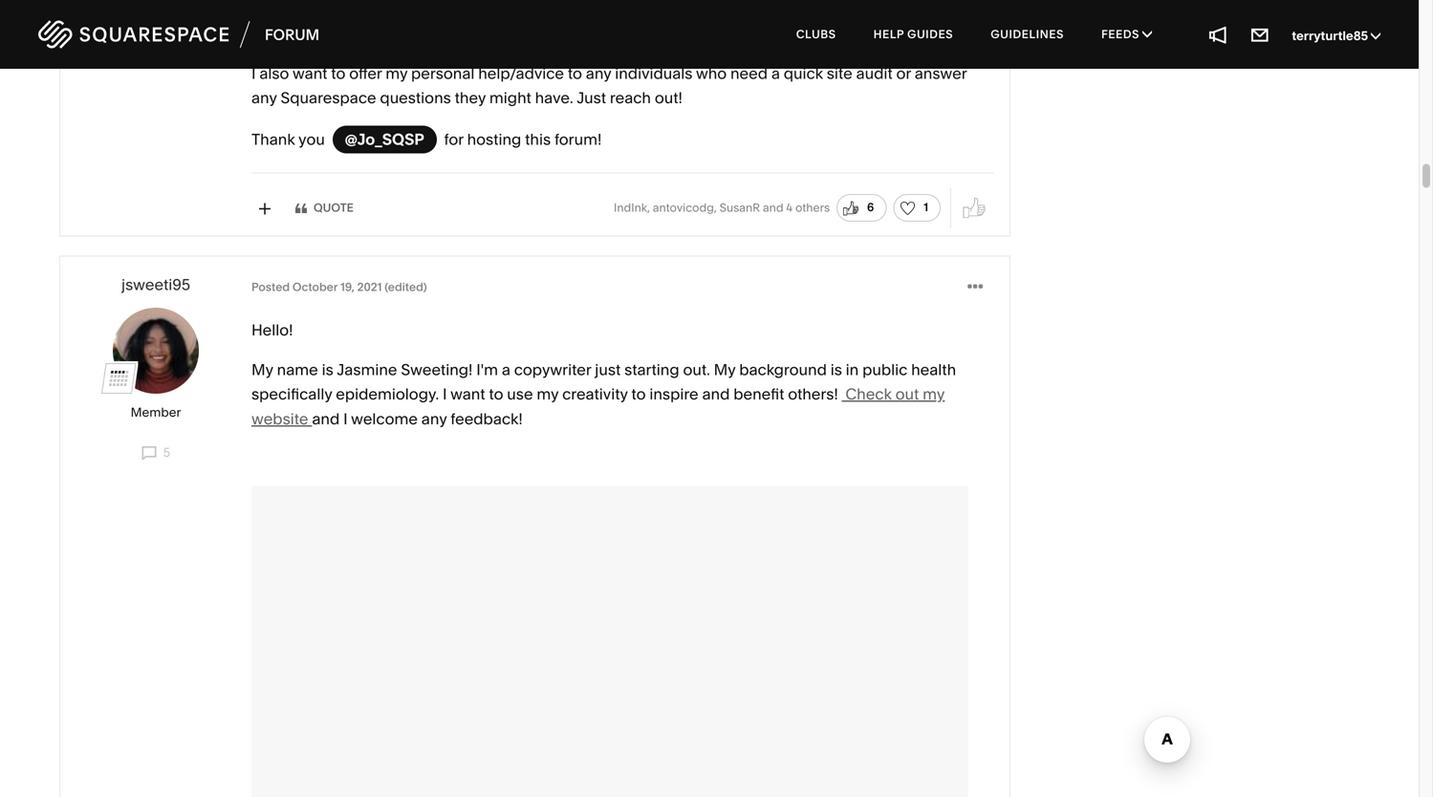 Task type: vqa. For each thing, say whether or not it's contained in the screenshot.
Last
no



Task type: locate. For each thing, give the bounding box(es) containing it.
like image
[[961, 194, 988, 222], [842, 199, 861, 218]]

caret down image
[[1143, 28, 1153, 40]]

want right also
[[293, 64, 328, 82]]

who left the love on the top of page
[[667, 0, 698, 18]]

indink link
[[614, 201, 648, 215]]

2021
[[357, 280, 382, 294]]

like image right 1
[[961, 194, 988, 222]]

any up just
[[586, 64, 612, 82]]

0 vertical spatial i
[[252, 64, 256, 82]]

1 horizontal spatial any
[[422, 410, 447, 428]]

1 vertical spatial i
[[443, 385, 447, 404]]

posted october 19, 2021 (edited)
[[252, 280, 427, 294]]

want up feedback!
[[451, 385, 485, 404]]

jsweeti95 link
[[121, 275, 190, 294]]

who
[[667, 0, 698, 18], [696, 64, 727, 82]]

jsweeti95
[[121, 275, 190, 294]]

susanr
[[720, 201, 760, 215]]

1 vertical spatial want
[[451, 385, 485, 404]]

0 horizontal spatial for
[[406, 0, 425, 18]]

0 vertical spatial squarespace
[[492, 0, 588, 18]]

antovicodg link
[[653, 201, 714, 215]]

messages image
[[1250, 24, 1271, 45]]

1 vertical spatial squarespace
[[281, 88, 376, 107]]

who left need
[[696, 64, 727, 82]]

to
[[331, 64, 346, 82], [568, 64, 582, 82], [489, 385, 504, 404], [632, 385, 646, 404]]

squarespace
[[492, 0, 588, 18], [281, 88, 376, 107]]

any down the sweeting!
[[422, 410, 447, 428]]

my inside check out my website
[[923, 385, 945, 404]]

5
[[160, 445, 170, 460]]

for hosting this forum!
[[437, 130, 602, 149]]

, left antovicodg link
[[648, 201, 650, 215]]

and down out.
[[702, 385, 730, 404]]

6 link
[[837, 194, 887, 222]]

like image left 6
[[842, 199, 861, 218]]

1 horizontal spatial a
[[772, 64, 780, 82]]

a right i'm
[[502, 361, 511, 379]]

epidemiology.
[[336, 385, 439, 404]]

caret down image
[[1371, 29, 1381, 42]]

squarespace down the offer
[[281, 88, 376, 107]]

0 horizontal spatial squarespace
[[281, 88, 376, 107]]

0 horizontal spatial want
[[293, 64, 328, 82]]

0 horizontal spatial ,
[[648, 201, 650, 215]]

my left name
[[252, 361, 273, 379]]

have.
[[535, 88, 574, 107]]

0 vertical spatial and
[[763, 201, 784, 215]]

guidelines
[[991, 27, 1064, 41]]

1 vertical spatial a
[[502, 361, 511, 379]]

2 horizontal spatial i
[[443, 385, 447, 404]]

my name is jasmine sweeting! i'm a copywriter just starting out. my background is in public health specifically epidemiology. i want to use my creativity to inspire and benefit others!
[[252, 361, 957, 404]]

0 horizontal spatial like image
[[842, 199, 861, 218]]

and left the 4
[[763, 201, 784, 215]]

1 horizontal spatial ,
[[714, 201, 717, 215]]

hello!
[[252, 321, 297, 340]]

0 horizontal spatial i
[[252, 64, 256, 82]]

2 horizontal spatial any
[[586, 64, 612, 82]]

the
[[835, 0, 858, 18]]

1 horizontal spatial is
[[831, 361, 842, 379]]

, left susanr link
[[714, 201, 717, 215]]

is left in
[[831, 361, 842, 379]]

any down also
[[252, 88, 277, 107]]

a inside 'my name is jasmine sweeting! i'm a copywriter just starting out. my background is in public health specifically epidemiology. i want to use my creativity to inspire and benefit others!'
[[502, 361, 511, 379]]

i left welcome
[[343, 410, 348, 428]]

welcome
[[351, 410, 418, 428]]

like image for 1 link
[[961, 194, 988, 222]]

i
[[252, 64, 256, 82], [443, 385, 447, 404], [343, 410, 348, 428]]

jsweeti95 image
[[113, 308, 199, 394]]

1 horizontal spatial for
[[444, 130, 464, 149]]

my up questions
[[386, 64, 408, 82]]

1 vertical spatial any
[[252, 88, 277, 107]]

1 horizontal spatial squarespace
[[492, 0, 588, 18]]

2 vertical spatial i
[[343, 410, 348, 428]]

2 my from the left
[[714, 361, 736, 379]]

who inside i also want to offer my personal help/advice to any individuals who need a quick site audit or answer any squarespace questions they might have. just reach out!
[[696, 64, 727, 82]]

squarespace inside we're always looking for talented squarespace designers who love working from the comfort of their own homes
[[492, 0, 588, 18]]

any
[[586, 64, 612, 82], [252, 88, 277, 107], [422, 410, 447, 428]]

use
[[507, 385, 533, 404]]

0 vertical spatial who
[[667, 0, 698, 18]]

my down copywriter
[[537, 385, 559, 404]]

2 vertical spatial and
[[312, 410, 340, 428]]

questions
[[380, 88, 451, 107]]

thank
[[252, 130, 295, 149]]

hosting
[[467, 130, 522, 149]]

and inside 'my name is jasmine sweeting! i'm a copywriter just starting out. my background is in public health specifically epidemiology. i want to use my creativity to inspire and benefit others!'
[[702, 385, 730, 404]]

want inside i also want to offer my personal help/advice to any individuals who need a quick site audit or answer any squarespace questions they might have. just reach out!
[[293, 64, 328, 82]]

to left the offer
[[331, 64, 346, 82]]

4
[[787, 201, 793, 215]]

1 horizontal spatial my
[[537, 385, 559, 404]]

1 vertical spatial and
[[702, 385, 730, 404]]

who inside we're always looking for talented squarespace designers who love working from the comfort of their own homes
[[667, 0, 698, 18]]

squarespace up help/advice
[[492, 0, 588, 18]]

i down the sweeting!
[[443, 385, 447, 404]]

my right out.
[[714, 361, 736, 379]]

level 4 image
[[101, 361, 136, 396]]

0 vertical spatial for
[[406, 0, 425, 18]]

like image inside the 6 link
[[842, 199, 861, 218]]

site
[[827, 64, 853, 82]]

1 horizontal spatial my
[[714, 361, 736, 379]]

antovicodg
[[653, 201, 714, 215]]

looking
[[349, 0, 402, 18]]

just
[[577, 88, 606, 107]]

sweeting!
[[401, 361, 473, 379]]

0 horizontal spatial my
[[252, 361, 273, 379]]

susanr link
[[720, 201, 760, 215]]

reach
[[610, 88, 651, 107]]

1 horizontal spatial want
[[451, 385, 485, 404]]

their
[[940, 0, 973, 18]]

0 horizontal spatial a
[[502, 361, 511, 379]]

others!
[[788, 385, 838, 404]]

feedback!
[[451, 410, 523, 428]]

individuals
[[615, 64, 693, 82]]

0 horizontal spatial is
[[322, 361, 334, 379]]

starting
[[625, 361, 680, 379]]

1 vertical spatial who
[[696, 64, 727, 82]]

or
[[897, 64, 911, 82]]

squarespace forum image
[[38, 18, 320, 51]]

for right looking
[[406, 0, 425, 18]]

1 horizontal spatial like image
[[961, 194, 988, 222]]

0 horizontal spatial any
[[252, 88, 277, 107]]

0 horizontal spatial my
[[386, 64, 408, 82]]

from
[[797, 0, 831, 18]]

offer
[[349, 64, 382, 82]]

a right need
[[772, 64, 780, 82]]

talented
[[429, 0, 489, 18]]

and
[[763, 201, 784, 215], [702, 385, 730, 404], [312, 410, 340, 428]]

for
[[406, 0, 425, 18], [444, 130, 464, 149]]

0 vertical spatial a
[[772, 64, 780, 82]]

0 vertical spatial want
[[293, 64, 328, 82]]

and down specifically
[[312, 410, 340, 428]]

forum!
[[555, 130, 602, 149]]

to down starting
[[632, 385, 646, 404]]

0 horizontal spatial and
[[312, 410, 340, 428]]

1 horizontal spatial and
[[702, 385, 730, 404]]

they
[[455, 88, 486, 107]]

is right name
[[322, 361, 334, 379]]

thank you
[[252, 130, 325, 149]]

homes
[[286, 24, 336, 42]]

@jo_sqsp
[[345, 130, 425, 149]]

others
[[796, 201, 830, 215]]

i left also
[[252, 64, 256, 82]]

for left the hosting
[[444, 130, 464, 149]]

my down health
[[923, 385, 945, 404]]

1 vertical spatial for
[[444, 130, 464, 149]]

is
[[322, 361, 334, 379], [831, 361, 842, 379]]

designers
[[592, 0, 664, 18]]

2 horizontal spatial my
[[923, 385, 945, 404]]



Task type: describe. For each thing, give the bounding box(es) containing it.
member
[[131, 405, 181, 421]]

just
[[595, 361, 621, 379]]

we're always looking for talented squarespace designers who love working from the comfort of their own homes
[[252, 0, 973, 42]]

want inside 'my name is jasmine sweeting! i'm a copywriter just starting out. my background is in public health specifically epidemiology. i want to use my creativity to inspire and benefit others!'
[[451, 385, 485, 404]]

quote
[[314, 201, 354, 215]]

website
[[252, 410, 308, 428]]

help/advice
[[478, 64, 564, 82]]

creativity
[[562, 385, 628, 404]]

6
[[867, 200, 874, 214]]

answer
[[915, 64, 967, 82]]

posted
[[252, 280, 290, 294]]

clubs link
[[779, 10, 854, 59]]

of
[[923, 0, 937, 18]]

clubs
[[796, 27, 836, 41]]

notifications image
[[1208, 24, 1229, 45]]

terryturtle85
[[1292, 28, 1371, 44]]

1 is from the left
[[322, 361, 334, 379]]

also
[[260, 64, 289, 82]]

guidelines link
[[974, 10, 1082, 59]]

own
[[252, 24, 282, 42]]

i also want to offer my personal help/advice to any individuals who need a quick site audit or answer any squarespace questions they might have. just reach out!
[[252, 64, 967, 107]]

i'm
[[476, 361, 498, 379]]

check
[[846, 385, 892, 404]]

quote link
[[295, 201, 354, 215]]

my inside 'my name is jasmine sweeting! i'm a copywriter just starting out. my background is in public health specifically epidemiology. i want to use my creativity to inspire and benefit others!'
[[537, 385, 559, 404]]

quick
[[784, 64, 823, 82]]

we're
[[252, 0, 293, 18]]

to left the use at left
[[489, 385, 504, 404]]

love image
[[898, 199, 917, 218]]

always
[[296, 0, 345, 18]]

check out my website link
[[252, 385, 945, 428]]

jasmine
[[337, 361, 397, 379]]

2 is from the left
[[831, 361, 842, 379]]

background
[[740, 361, 827, 379]]

1 , from the left
[[648, 201, 650, 215]]

need
[[731, 64, 768, 82]]

indink
[[614, 201, 648, 215]]

multiquote image
[[259, 202, 271, 214]]

public
[[863, 361, 908, 379]]

1 horizontal spatial i
[[343, 410, 348, 428]]

in
[[846, 361, 859, 379]]

copywriter
[[514, 361, 591, 379]]

name
[[277, 361, 318, 379]]

out!
[[655, 88, 683, 107]]

might
[[490, 88, 532, 107]]

4 others link
[[787, 201, 830, 215]]

guides
[[908, 27, 954, 41]]

i inside 'my name is jasmine sweeting! i'm a copywriter just starting out. my background is in public health specifically epidemiology. i want to use my creativity to inspire and benefit others!'
[[443, 385, 447, 404]]

for inside we're always looking for talented squarespace designers who love working from the comfort of their own homes
[[406, 0, 425, 18]]

october
[[293, 280, 338, 294]]

out.
[[683, 361, 710, 379]]

this
[[525, 130, 551, 149]]

like image for antovicodg link
[[842, 199, 861, 218]]

squarespace inside i also want to offer my personal help/advice to any individuals who need a quick site audit or answer any squarespace questions they might have. just reach out!
[[281, 88, 376, 107]]

terryturtle85 link
[[1292, 28, 1381, 44]]

jasmine's copywriting logo (3).png image
[[252, 486, 969, 798]]

@jo_sqsp link
[[333, 126, 437, 153]]

a inside i also want to offer my personal help/advice to any individuals who need a quick site audit or answer any squarespace questions they might have. just reach out!
[[772, 64, 780, 82]]

comment image
[[141, 446, 157, 461]]

help
[[874, 27, 904, 41]]

help guides link
[[857, 10, 971, 59]]

inspire
[[650, 385, 699, 404]]

19,
[[340, 280, 355, 294]]

1 link
[[894, 194, 941, 222]]

specifically
[[252, 385, 332, 404]]

i inside i also want to offer my personal help/advice to any individuals who need a quick site audit or answer any squarespace questions they might have. just reach out!
[[252, 64, 256, 82]]

1 my from the left
[[252, 361, 273, 379]]

to up just
[[568, 64, 582, 82]]

1
[[924, 200, 929, 214]]

personal
[[411, 64, 475, 82]]

comfort
[[862, 0, 919, 18]]

audit
[[857, 64, 893, 82]]

2 vertical spatial any
[[422, 410, 447, 428]]

2 , from the left
[[714, 201, 717, 215]]

help guides
[[874, 27, 954, 41]]

feeds
[[1102, 27, 1143, 41]]

out
[[896, 385, 919, 404]]

5 link
[[141, 445, 170, 461]]

more options... image
[[968, 276, 983, 299]]

love
[[702, 0, 732, 18]]

my inside i also want to offer my personal help/advice to any individuals who need a quick site audit or answer any squarespace questions they might have. just reach out!
[[386, 64, 408, 82]]

feeds link
[[1085, 10, 1170, 59]]

working
[[735, 0, 793, 18]]

(edited)
[[385, 280, 427, 294]]

health
[[912, 361, 957, 379]]

you
[[299, 130, 325, 149]]

benefit
[[734, 385, 785, 404]]

0 vertical spatial any
[[586, 64, 612, 82]]

check out my website
[[252, 385, 945, 428]]

2 horizontal spatial and
[[763, 201, 784, 215]]



